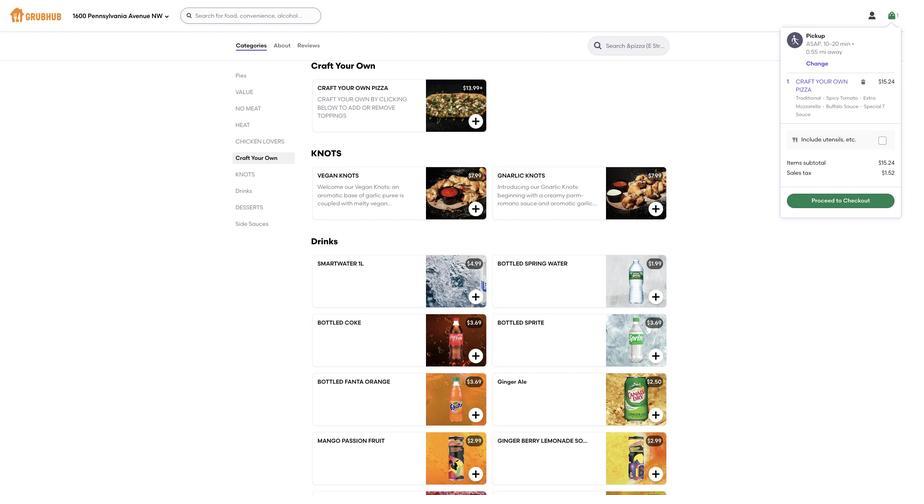 Task type: locate. For each thing, give the bounding box(es) containing it.
svg image
[[186, 12, 192, 19], [651, 29, 661, 38], [861, 79, 867, 85], [471, 117, 481, 126], [792, 137, 799, 143], [881, 138, 885, 143], [651, 204, 661, 214], [471, 292, 481, 302], [471, 351, 481, 361], [651, 351, 661, 361], [651, 411, 661, 420], [471, 470, 481, 479]]

1 vertical spatial sauce
[[796, 112, 811, 117]]

own up craft your own by clicking below to add or remove toppings
[[356, 85, 371, 92]]

desserts
[[236, 204, 263, 211]]

+
[[480, 85, 483, 92]]

own inside tab
[[265, 155, 278, 162]]

$4.99
[[467, 261, 482, 267]]

•
[[852, 40, 855, 47]]

craft your own pizza image
[[426, 80, 487, 132]]

your
[[816, 78, 832, 85], [338, 85, 354, 92], [338, 96, 354, 103]]

knots inside tab
[[236, 171, 255, 178]]

smartwater 1l image
[[426, 255, 487, 308]]

0 vertical spatial craft
[[311, 61, 334, 71]]

traditional ∙ spicy tomato
[[796, 95, 859, 101]]

0 vertical spatial drinks
[[236, 188, 252, 195]]

remove
[[372, 104, 395, 111]]

bottled for bottled spring water
[[498, 261, 524, 267]]

orange
[[365, 379, 390, 386]]

bottled left fanta
[[318, 379, 344, 386]]

0 horizontal spatial own
[[265, 155, 278, 162]]

no meat
[[236, 105, 261, 112]]

1 horizontal spatial your
[[336, 61, 354, 71]]

craft your own pizza up add
[[318, 85, 388, 92]]

knots up drinks tab
[[236, 171, 255, 178]]

own up or at the left top
[[355, 96, 370, 103]]

below
[[318, 104, 338, 111]]

bottled
[[498, 261, 524, 267], [318, 320, 344, 327], [498, 320, 524, 327], [318, 379, 344, 386]]

craft your own pizza inside tooltip
[[796, 78, 848, 93]]

1 horizontal spatial craft your own
[[311, 61, 376, 71]]

lovers
[[263, 138, 285, 145]]

sauce inside "special t sauce"
[[796, 112, 811, 117]]

0 vertical spatial $15.24
[[879, 78, 895, 85]]

0 horizontal spatial drinks
[[236, 188, 252, 195]]

search icon image
[[594, 41, 603, 51]]

own down the lovers
[[265, 155, 278, 162]]

$3.69 for ginger ale
[[467, 379, 482, 386]]

craft
[[796, 78, 815, 85], [318, 85, 337, 92], [318, 96, 336, 103]]

1 horizontal spatial sauce
[[844, 104, 859, 109]]

1 horizontal spatial 1
[[897, 12, 899, 19]]

0 horizontal spatial craft your own
[[236, 155, 278, 162]]

own
[[356, 61, 376, 71], [265, 155, 278, 162]]

craft your own pizza up traditional ∙ spicy tomato
[[796, 78, 848, 93]]

tomato
[[841, 95, 859, 101]]

craft your own down chicken lovers
[[236, 155, 278, 162]]

your inside craft your own by clicking below to add or remove toppings
[[338, 96, 354, 103]]

1 horizontal spatial own
[[356, 61, 376, 71]]

to
[[339, 104, 347, 111]]

1 horizontal spatial craft your own pizza
[[796, 78, 848, 93]]

pies tab
[[236, 72, 292, 80]]

chicken lovers tab
[[236, 138, 292, 146]]

proceed to checkout button
[[787, 194, 895, 208]]

0 horizontal spatial sauce
[[796, 112, 811, 117]]

craft your own pizza
[[796, 78, 848, 93], [318, 85, 388, 92]]

mango passion fruit image
[[426, 433, 487, 485]]

craft your own tab
[[236, 154, 292, 162]]

craft your own down reviews "button"
[[311, 61, 376, 71]]

side sauces tab
[[236, 220, 292, 228]]

1 horizontal spatial $7.99
[[649, 173, 662, 179]]

1 vertical spatial your
[[251, 155, 264, 162]]

bottled for bottled sprite
[[498, 320, 524, 327]]

special t sauce
[[796, 104, 886, 117]]

drinks up the smartwater
[[311, 236, 338, 247]]

2 $7.99 from the left
[[649, 173, 662, 179]]

knots up vegan
[[311, 148, 342, 158]]

knots
[[311, 148, 342, 158], [236, 171, 255, 178], [339, 173, 359, 179], [526, 173, 545, 179]]

water
[[548, 261, 568, 267]]

include utensils, etc.
[[802, 136, 857, 143]]

0 horizontal spatial craft your own pizza
[[318, 85, 388, 92]]

bottled sprite
[[498, 320, 545, 327]]

sauce for ∙ buffalo sauce
[[844, 104, 859, 109]]

0 horizontal spatial $2.99
[[468, 438, 482, 445]]

vegan knots image
[[426, 167, 487, 220]]

knots right gnarlic
[[526, 173, 545, 179]]

own
[[834, 78, 848, 85], [356, 85, 371, 92], [355, 96, 370, 103]]

1 vertical spatial $15.24
[[879, 160, 895, 167]]

$13.99 +
[[463, 85, 483, 92]]

vegan
[[318, 173, 338, 179]]

sales
[[787, 170, 802, 176]]

craft down chicken
[[236, 155, 250, 162]]

1
[[897, 12, 899, 19], [787, 78, 789, 85]]

ginger
[[498, 438, 520, 445]]

svg image
[[868, 11, 877, 21], [887, 11, 897, 21], [164, 14, 169, 19], [471, 29, 481, 38], [471, 204, 481, 214], [651, 292, 661, 302], [471, 411, 481, 420], [651, 470, 661, 479]]

gnarlic knots
[[498, 173, 545, 179]]

items
[[787, 160, 802, 167]]

1 $7.99 from the left
[[469, 173, 482, 179]]

0 horizontal spatial craft
[[236, 155, 250, 162]]

$2.99
[[468, 438, 482, 445], [648, 438, 662, 445]]

own up spicy at the top of page
[[834, 78, 848, 85]]

craft down reviews "button"
[[311, 61, 334, 71]]

∙ down traditional ∙ spicy tomato
[[822, 104, 825, 109]]

0 horizontal spatial $7.99
[[469, 173, 482, 179]]

0 vertical spatial sauce
[[844, 104, 859, 109]]

pizza up by
[[372, 85, 388, 92]]

$7.99 for vegan knots
[[469, 173, 482, 179]]

sauces
[[249, 221, 269, 228]]

spicy
[[827, 95, 839, 101]]

about
[[274, 42, 291, 49]]

include
[[802, 136, 822, 143]]

sauce
[[844, 104, 859, 109], [796, 112, 811, 117]]

Search &pizza (E Street) search field
[[606, 42, 667, 50]]

1 vertical spatial craft your own
[[236, 155, 278, 162]]

heat
[[236, 122, 250, 129]]

pickup
[[807, 33, 826, 39]]

$3.69
[[467, 320, 482, 327], [647, 320, 662, 327], [467, 379, 482, 386]]

0 horizontal spatial pizza
[[372, 85, 388, 92]]

knots right vegan
[[339, 173, 359, 179]]

$7.99
[[469, 173, 482, 179], [649, 173, 662, 179]]

value
[[236, 89, 253, 96]]

avenue
[[128, 12, 150, 20]]

special
[[864, 104, 882, 109]]

tooltip
[[781, 23, 902, 218]]

$15.24
[[879, 78, 895, 85], [879, 160, 895, 167]]

1 horizontal spatial $2.99
[[648, 438, 662, 445]]

by
[[371, 96, 378, 103]]

spring
[[525, 261, 547, 267]]

bottled left spring
[[498, 261, 524, 267]]

bottled left sprite at right
[[498, 320, 524, 327]]

$15.24 up t
[[879, 78, 895, 85]]

drinks up desserts
[[236, 188, 252, 195]]

vegan knots
[[318, 173, 359, 179]]

1 vertical spatial own
[[265, 155, 278, 162]]

lemonade
[[541, 438, 574, 445]]

bottled left 'coke'
[[318, 320, 344, 327]]

pizza up traditional in the right of the page
[[796, 87, 812, 93]]

sauce down mozzarella
[[796, 112, 811, 117]]

pickup icon image
[[787, 32, 803, 48]]

main navigation navigation
[[0, 0, 906, 31]]

mango
[[318, 438, 341, 445]]

pies
[[236, 72, 247, 79]]

drinks
[[236, 188, 252, 195], [311, 236, 338, 247]]

1 $15.24 from the top
[[879, 78, 895, 85]]

meat
[[246, 105, 261, 112]]

bottled sprite image
[[606, 314, 667, 367]]

$2.99 for ginger berry lemonade soda
[[648, 438, 662, 445]]

min
[[841, 40, 851, 47]]

categories
[[236, 42, 267, 49]]

chicken lovers
[[236, 138, 285, 145]]

toppings
[[318, 113, 347, 119]]

0 horizontal spatial your
[[251, 155, 264, 162]]

value tab
[[236, 88, 292, 97]]

1 $2.99 from the left
[[468, 438, 482, 445]]

own inside craft your own by clicking below to add or remove toppings
[[355, 96, 370, 103]]

∙ up ∙ buffalo sauce
[[859, 95, 864, 101]]

0 vertical spatial your
[[336, 61, 354, 71]]

1 horizontal spatial drinks
[[311, 236, 338, 247]]

craft your own pizza link
[[796, 78, 848, 93]]

tooltip containing pickup
[[781, 23, 902, 218]]

add
[[348, 104, 361, 111]]

side
[[236, 221, 247, 228]]

2 $2.99 from the left
[[648, 438, 662, 445]]

pizza
[[372, 85, 388, 92], [796, 87, 812, 93]]

$15.24 up $1.52
[[879, 160, 895, 167]]

0 vertical spatial 1
[[897, 12, 899, 19]]

own up by
[[356, 61, 376, 71]]

svg image inside 1 button
[[887, 11, 897, 21]]

0.55
[[807, 49, 818, 55]]

1 vertical spatial craft
[[236, 155, 250, 162]]

1 vertical spatial 1
[[787, 78, 789, 85]]

craft your own
[[311, 61, 376, 71], [236, 155, 278, 162]]

gnarlic knots image
[[606, 167, 667, 220]]

sauce down tomato
[[844, 104, 859, 109]]

chicken
[[236, 138, 262, 145]]

your
[[336, 61, 354, 71], [251, 155, 264, 162]]

1600 pennsylvania avenue nw
[[73, 12, 163, 20]]



Task type: describe. For each thing, give the bounding box(es) containing it.
smartwater
[[318, 261, 357, 267]]

nw
[[152, 12, 163, 20]]

subtotal
[[804, 160, 826, 167]]

smartwater 1l
[[318, 261, 364, 267]]

$2.50
[[647, 379, 662, 386]]

bottled for bottled coke
[[318, 320, 344, 327]]

bottled fanta orange
[[318, 379, 390, 386]]

craft your own inside tab
[[236, 155, 278, 162]]

to
[[837, 197, 842, 204]]

1600
[[73, 12, 86, 20]]

no meat tab
[[236, 105, 292, 113]]

no
[[236, 105, 245, 112]]

1 horizontal spatial pizza
[[796, 87, 812, 93]]

1 button
[[887, 8, 899, 23]]

pennsylvania
[[88, 12, 127, 20]]

traditional
[[796, 95, 821, 101]]

about button
[[273, 31, 291, 60]]

side sauces
[[236, 221, 269, 228]]

svg image inside "main navigation" navigation
[[186, 12, 192, 19]]

bottled coke image
[[426, 314, 487, 367]]

asap,
[[807, 40, 823, 47]]

moody meyer lemon black tea image
[[606, 492, 667, 495]]

Search for food, convenience, alcohol... search field
[[180, 8, 321, 24]]

coke
[[345, 320, 361, 327]]

mozzarella
[[796, 104, 821, 109]]

$2.99 for mango passion fruit
[[468, 438, 482, 445]]

ale
[[518, 379, 527, 386]]

bottled for bottled fanta orange
[[318, 379, 344, 386]]

fanta
[[345, 379, 364, 386]]

tax
[[803, 170, 812, 176]]

extra mozzarella
[[796, 95, 876, 109]]

extra
[[864, 95, 876, 101]]

craft your own by clicking below to add or remove toppings
[[318, 96, 407, 119]]

mango passion fruit
[[318, 438, 385, 445]]

∙ buffalo sauce
[[821, 104, 859, 109]]

pickup asap, 10–20 min • 0.55 mi away
[[807, 33, 855, 55]]

razz berry mint lemonade image
[[426, 492, 487, 495]]

2 $15.24 from the top
[[879, 160, 895, 167]]

ginger ale
[[498, 379, 527, 386]]

$3.69 for bottled sprite
[[467, 320, 482, 327]]

proceed to checkout
[[812, 197, 870, 204]]

change
[[807, 60, 829, 67]]

$1.99
[[649, 261, 662, 267]]

bottled spring water image
[[606, 255, 667, 308]]

$13.99
[[463, 85, 480, 92]]

0 vertical spatial craft your own
[[311, 61, 376, 71]]

sauce for special t sauce
[[796, 112, 811, 117]]

away
[[828, 49, 843, 55]]

$7.99 for gnarlic knots
[[649, 173, 662, 179]]

soda
[[575, 438, 592, 445]]

bottled spring water
[[498, 261, 568, 267]]

drinks inside tab
[[236, 188, 252, 195]]

reviews button
[[297, 31, 320, 60]]

desserts tab
[[236, 203, 292, 212]]

ginger berry lemonade soda
[[498, 438, 592, 445]]

1 vertical spatial drinks
[[311, 236, 338, 247]]

reviews
[[298, 42, 320, 49]]

∙ down "extra"
[[859, 104, 864, 109]]

craft inside the craft your own pizza
[[796, 78, 815, 85]]

berry
[[522, 438, 540, 445]]

dirty bird image
[[426, 0, 487, 44]]

ginger ale image
[[606, 374, 667, 426]]

items subtotal
[[787, 160, 826, 167]]

bottled fanta orange image
[[426, 374, 487, 426]]

buffalo
[[827, 104, 843, 109]]

craft inside craft your own by clicking below to add or remove toppings
[[318, 96, 336, 103]]

1l
[[359, 261, 364, 267]]

bottled coke
[[318, 320, 361, 327]]

cbr image
[[606, 0, 667, 44]]

categories button
[[236, 31, 267, 60]]

own inside tooltip
[[834, 78, 848, 85]]

0 vertical spatial own
[[356, 61, 376, 71]]

change button
[[807, 60, 829, 68]]

ginger
[[498, 379, 517, 386]]

ginger berry lemonade soda image
[[606, 433, 667, 485]]

gnarlic
[[498, 173, 524, 179]]

∙ left spicy at the top of page
[[823, 95, 826, 101]]

knots tab
[[236, 171, 292, 179]]

utensils,
[[823, 136, 845, 143]]

sprite
[[525, 320, 545, 327]]

mi
[[820, 49, 827, 55]]

sales tax
[[787, 170, 812, 176]]

10–20
[[824, 40, 839, 47]]

your inside tab
[[251, 155, 264, 162]]

$1.52
[[882, 170, 895, 176]]

1 inside 1 button
[[897, 12, 899, 19]]

heat tab
[[236, 121, 292, 129]]

proceed
[[812, 197, 835, 204]]

drinks tab
[[236, 187, 292, 195]]

clicking
[[379, 96, 407, 103]]

0 horizontal spatial 1
[[787, 78, 789, 85]]

or
[[362, 104, 371, 111]]

checkout
[[844, 197, 870, 204]]

t
[[883, 104, 886, 109]]

fruit
[[369, 438, 385, 445]]

etc.
[[846, 136, 857, 143]]

1 horizontal spatial craft
[[311, 61, 334, 71]]

craft inside tab
[[236, 155, 250, 162]]



Task type: vqa. For each thing, say whether or not it's contained in the screenshot.
"Unsauced Roasted Wings"
no



